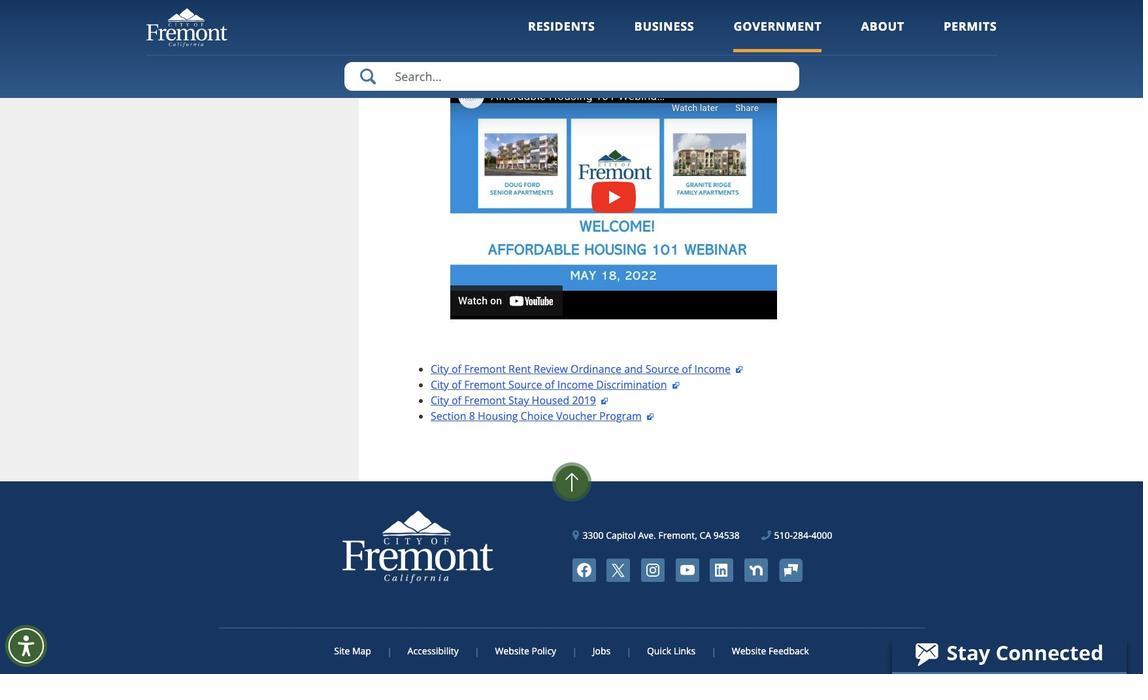 Task type: vqa. For each thing, say whether or not it's contained in the screenshot.
Utilities
no



Task type: describe. For each thing, give the bounding box(es) containing it.
0 vertical spatial source
[[646, 362, 680, 377]]

site map
[[334, 645, 371, 658]]

government
[[734, 18, 822, 34]]

discrimination
[[597, 378, 667, 392]]

footer yt icon image
[[676, 559, 699, 583]]

site
[[334, 645, 350, 658]]

4000
[[812, 530, 833, 542]]

site map link
[[334, 645, 388, 658]]

ca
[[700, 530, 712, 542]]

footer fb icon image
[[573, 559, 596, 583]]

footer tw icon image
[[607, 559, 631, 583]]

0 vertical spatial income
[[695, 362, 731, 377]]

footer li icon image
[[710, 559, 734, 583]]

quick
[[647, 645, 672, 658]]

footer nd icon image
[[745, 559, 768, 583]]

3 city from the top
[[431, 394, 449, 408]]

website policy
[[495, 645, 557, 658]]

tab panel containing frequently asked questions (faqs)
[[398, 0, 998, 443]]

business link
[[635, 18, 695, 52]]

rent
[[509, 362, 531, 377]]

3300 capitol ave. fremont, ca 94538 link
[[573, 529, 740, 543]]

about
[[862, 18, 905, 34]]

about link
[[862, 18, 905, 52]]

footer my icon image
[[779, 559, 803, 583]]

8
[[469, 409, 475, 424]]

(faqs)
[[590, 2, 621, 16]]

jobs link
[[576, 645, 628, 658]]

Search text field
[[344, 62, 799, 91]]

choice
[[521, 409, 554, 424]]

feedback
[[769, 645, 809, 658]]

510-284-4000 link
[[762, 529, 833, 543]]

links
[[674, 645, 696, 658]]

94538
[[714, 530, 740, 542]]

stay
[[509, 394, 529, 408]]

accessibility link
[[391, 645, 476, 658]]



Task type: locate. For each thing, give the bounding box(es) containing it.
city of fremont rent review ordinance and source of income link
[[431, 362, 744, 377]]

website
[[495, 645, 530, 658], [732, 645, 767, 658]]

frequently asked questions (faqs) link to recording
[[451, 2, 621, 32]]

map
[[352, 645, 371, 658]]

0 horizontal spatial website
[[495, 645, 530, 658]]

link to recording link
[[451, 18, 551, 32]]

quick links link
[[630, 645, 713, 658]]

source
[[646, 362, 680, 377], [509, 378, 542, 392]]

link
[[451, 18, 471, 32]]

jobs
[[593, 645, 611, 658]]

city of fremont stay housed 2019 link
[[431, 394, 609, 408]]

business
[[635, 18, 695, 34]]

3300 capitol ave. fremont, ca 94538
[[583, 530, 740, 542]]

1 vertical spatial fremont
[[464, 378, 506, 392]]

3300
[[583, 530, 604, 542]]

website left policy on the left of page
[[495, 645, 530, 658]]

1 horizontal spatial source
[[646, 362, 680, 377]]

510-
[[775, 530, 793, 542]]

fremont
[[464, 362, 506, 377], [464, 378, 506, 392], [464, 394, 506, 408]]

city of fremont rent review ordinance and source of income city of fremont source of income discrimination city of fremont stay housed 2019 section 8 housing choice voucher program
[[431, 362, 731, 424]]

accessibility
[[408, 645, 459, 658]]

1 horizontal spatial website
[[732, 645, 767, 658]]

section
[[431, 409, 467, 424]]

source right and
[[646, 362, 680, 377]]

review
[[534, 362, 568, 377]]

footer ig icon image
[[642, 559, 665, 583]]

permits link
[[944, 18, 998, 52]]

frequently
[[451, 2, 503, 16]]

recording
[[486, 18, 535, 32]]

1 website from the left
[[495, 645, 530, 658]]

policy
[[532, 645, 557, 658]]

website policy link
[[478, 645, 574, 658]]

510-284-4000
[[775, 530, 833, 542]]

1 vertical spatial source
[[509, 378, 542, 392]]

stay connected image
[[893, 636, 1126, 673]]

284-
[[793, 530, 812, 542]]

0 horizontal spatial income
[[558, 378, 594, 392]]

city of fremont source of income discrimination link
[[431, 378, 680, 392]]

2 vertical spatial fremont
[[464, 394, 506, 408]]

housed
[[532, 394, 570, 408]]

program
[[600, 409, 642, 424]]

website feedback link
[[715, 645, 809, 658]]

asked
[[506, 2, 535, 16]]

0 horizontal spatial source
[[509, 378, 542, 392]]

government link
[[734, 18, 822, 52]]

questions
[[538, 2, 587, 16]]

website left feedback
[[732, 645, 767, 658]]

1 city from the top
[[431, 362, 449, 377]]

2 website from the left
[[732, 645, 767, 658]]

voucher
[[557, 409, 597, 424]]

fremont,
[[659, 530, 698, 542]]

website feedback
[[732, 645, 809, 658]]

housing
[[478, 409, 518, 424]]

2019
[[572, 394, 596, 408]]

0 vertical spatial fremont
[[464, 362, 506, 377]]

0 vertical spatial city
[[431, 362, 449, 377]]

source up "city of fremont stay housed 2019" link
[[509, 378, 542, 392]]

frequently asked questions (faqs) link
[[451, 2, 621, 16]]

tab panel
[[398, 0, 998, 443]]

ordinance
[[571, 362, 622, 377]]

1 vertical spatial income
[[558, 378, 594, 392]]

1 fremont from the top
[[464, 362, 506, 377]]

ave.
[[639, 530, 656, 542]]

capitol
[[606, 530, 636, 542]]

section 8 housing choice voucher program link
[[431, 409, 655, 424]]

1 vertical spatial city
[[431, 378, 449, 392]]

1 horizontal spatial income
[[695, 362, 731, 377]]

website for website policy
[[495, 645, 530, 658]]

and
[[625, 362, 643, 377]]

residents
[[528, 18, 596, 34]]

quick links
[[647, 645, 696, 658]]

city
[[431, 362, 449, 377], [431, 378, 449, 392], [431, 394, 449, 408]]

of
[[452, 362, 462, 377], [682, 362, 692, 377], [452, 378, 462, 392], [545, 378, 555, 392], [452, 394, 462, 408]]

2 city from the top
[[431, 378, 449, 392]]

website for website feedback
[[732, 645, 767, 658]]

to
[[473, 18, 483, 32]]

residents link
[[528, 18, 596, 52]]

permits
[[944, 18, 998, 34]]

income
[[695, 362, 731, 377], [558, 378, 594, 392]]

3 fremont from the top
[[464, 394, 506, 408]]

2 fremont from the top
[[464, 378, 506, 392]]

2 vertical spatial city
[[431, 394, 449, 408]]



